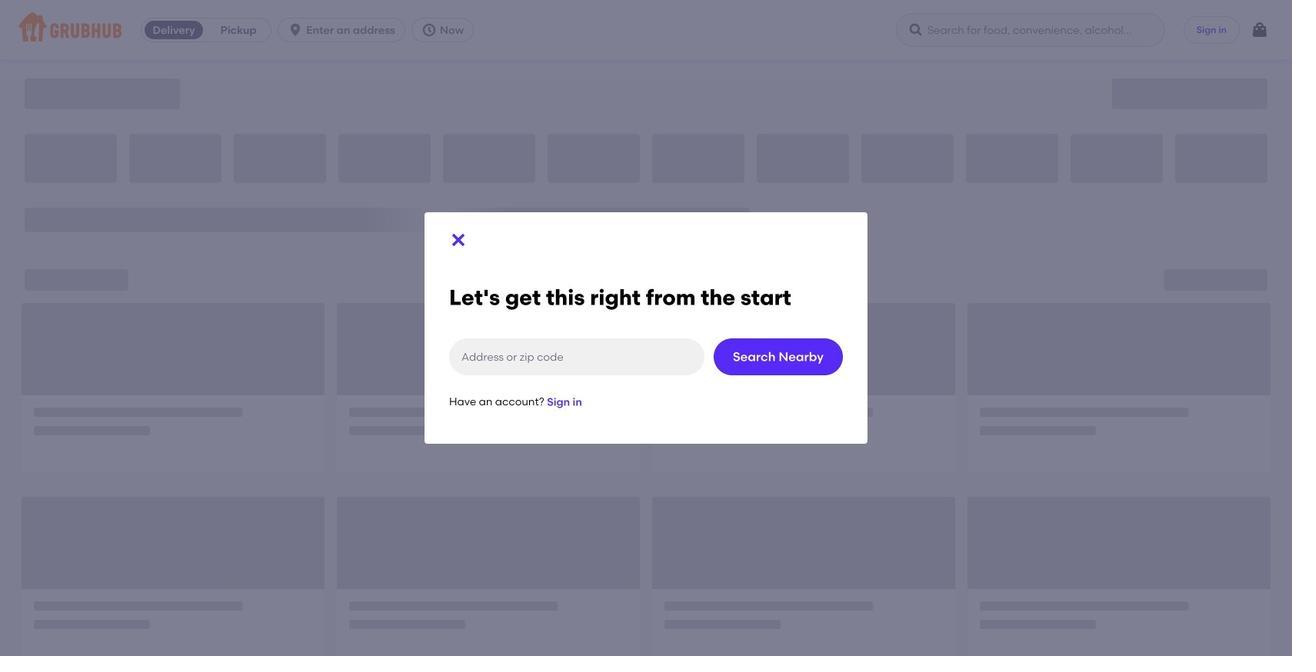 Task type: describe. For each thing, give the bounding box(es) containing it.
main navigation navigation
[[0, 0, 1292, 60]]

svg image
[[421, 22, 437, 38]]



Task type: vqa. For each thing, say whether or not it's contained in the screenshot.
the Search Address search box
yes



Task type: locate. For each thing, give the bounding box(es) containing it.
Search Address search field
[[449, 339, 704, 376]]

svg image
[[1251, 21, 1269, 39], [288, 22, 303, 38], [908, 22, 924, 38], [449, 231, 468, 249]]



